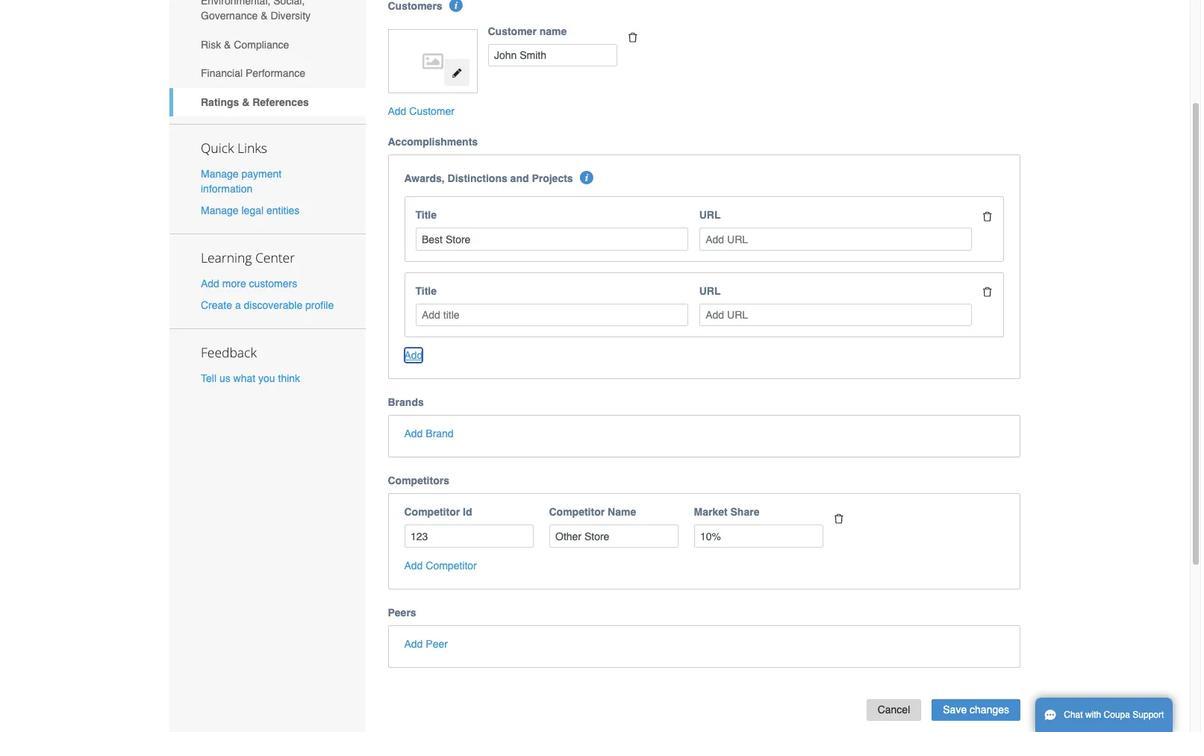 Task type: locate. For each thing, give the bounding box(es) containing it.
create
[[201, 300, 232, 312]]

&
[[261, 10, 268, 22], [224, 39, 231, 50], [242, 96, 250, 108]]

profile
[[305, 300, 334, 312]]

market share
[[694, 507, 760, 518]]

manage up the information
[[201, 168, 239, 180]]

add left the "peer"
[[404, 638, 423, 650]]

peer
[[426, 638, 448, 650]]

risk
[[201, 39, 221, 50]]

manage for manage payment information
[[201, 168, 239, 180]]

add peer button
[[404, 637, 448, 652]]

accomplishments
[[388, 136, 478, 148]]

manage
[[201, 168, 239, 180], [201, 205, 239, 216]]

environmental, social, governance & diversity
[[201, 0, 311, 22]]

create a discoverable profile link
[[201, 300, 334, 312]]

change image image
[[452, 68, 462, 78]]

center
[[255, 249, 295, 266]]

add up peers
[[404, 560, 423, 572]]

2 url from the top
[[699, 285, 721, 297]]

you
[[258, 373, 275, 385]]

us
[[219, 373, 230, 385]]

Competitor Id text field
[[404, 525, 533, 548]]

URL text field
[[699, 228, 972, 251]]

add inside button
[[404, 428, 423, 440]]

1 vertical spatial title
[[415, 285, 437, 297]]

add more customers link
[[201, 278, 297, 290]]

customer left name
[[488, 25, 537, 37]]

competitor down competitor id text field
[[426, 560, 477, 572]]

1 vertical spatial &
[[224, 39, 231, 50]]

name
[[608, 507, 636, 518]]

awards,
[[404, 173, 445, 185]]

add brand button
[[404, 427, 454, 442]]

Customer name text field
[[488, 44, 617, 67]]

logo image
[[396, 37, 470, 86]]

competitor id
[[404, 507, 472, 518]]

manage legal entities
[[201, 205, 300, 216]]

peers
[[388, 607, 416, 619]]

add for add more customers
[[201, 278, 219, 290]]

payment
[[241, 168, 282, 180]]

add for add
[[404, 350, 423, 362]]

0 vertical spatial manage
[[201, 168, 239, 180]]

risk & compliance link
[[169, 30, 365, 59]]

Title text field
[[415, 228, 688, 251]]

title for title text box
[[415, 209, 437, 221]]

add up create
[[201, 278, 219, 290]]

financial performance link
[[169, 59, 365, 88]]

cancel
[[878, 704, 910, 716]]

chat with coupa support button
[[1035, 698, 1173, 732]]

add for add peer
[[404, 638, 423, 650]]

competitor up competitor name text field
[[549, 507, 605, 518]]

0 horizontal spatial &
[[224, 39, 231, 50]]

manage payment information
[[201, 168, 282, 195]]

customer
[[488, 25, 537, 37], [409, 106, 455, 118]]

2 vertical spatial &
[[242, 96, 250, 108]]

ratings & references link
[[169, 88, 365, 117]]

share
[[731, 507, 760, 518]]

1 vertical spatial customer
[[409, 106, 455, 118]]

name
[[540, 25, 567, 37]]

0 vertical spatial &
[[261, 10, 268, 22]]

customer up accomplishments
[[409, 106, 455, 118]]

legal
[[241, 205, 264, 216]]

add customer button
[[388, 104, 455, 119]]

add
[[388, 106, 406, 118], [201, 278, 219, 290], [404, 350, 423, 362], [404, 428, 423, 440], [404, 560, 423, 572], [404, 638, 423, 650]]

title down awards,
[[415, 209, 437, 221]]

add peer
[[404, 638, 448, 650]]

manage inside manage payment information
[[201, 168, 239, 180]]

add customer
[[388, 106, 455, 118]]

Competitor Name text field
[[549, 525, 678, 548]]

1 horizontal spatial customer
[[488, 25, 537, 37]]

social,
[[273, 0, 305, 7]]

& inside risk & compliance link
[[224, 39, 231, 50]]

manage payment information link
[[201, 168, 282, 195]]

title
[[415, 209, 437, 221], [415, 285, 437, 297]]

url for url text box
[[699, 285, 721, 297]]

learning center
[[201, 249, 295, 266]]

tell us what you think button
[[201, 371, 300, 386]]

add up brands
[[404, 350, 423, 362]]

competitor down competitors
[[404, 507, 460, 518]]

0 vertical spatial title
[[415, 209, 437, 221]]

& right risk
[[224, 39, 231, 50]]

competitor
[[404, 507, 460, 518], [549, 507, 605, 518], [426, 560, 477, 572]]

manage for manage legal entities
[[201, 205, 239, 216]]

financial
[[201, 67, 243, 79]]

add left brand
[[404, 428, 423, 440]]

2 title from the top
[[415, 285, 437, 297]]

url
[[699, 209, 721, 221], [699, 285, 721, 297]]

1 title from the top
[[415, 209, 437, 221]]

& left diversity
[[261, 10, 268, 22]]

additional information image
[[580, 171, 593, 185]]

title up add button
[[415, 285, 437, 297]]

2 horizontal spatial &
[[261, 10, 268, 22]]

manage down the information
[[201, 205, 239, 216]]

market
[[694, 507, 728, 518]]

0 vertical spatial url
[[699, 209, 721, 221]]

1 manage from the top
[[201, 168, 239, 180]]

add up accomplishments
[[388, 106, 406, 118]]

1 horizontal spatial &
[[242, 96, 250, 108]]

& inside ratings & references link
[[242, 96, 250, 108]]

1 vertical spatial manage
[[201, 205, 239, 216]]

2 manage from the top
[[201, 205, 239, 216]]

& right ratings
[[242, 96, 250, 108]]

changes
[[970, 704, 1009, 716]]

awards, distinctions and projects
[[404, 173, 573, 185]]

create a discoverable profile
[[201, 300, 334, 312]]

quick links
[[201, 139, 267, 156]]

brand
[[426, 428, 454, 440]]

ratings & references
[[201, 96, 309, 108]]

& for compliance
[[224, 39, 231, 50]]

1 url from the top
[[699, 209, 721, 221]]

projects
[[532, 173, 573, 185]]

1 vertical spatial url
[[699, 285, 721, 297]]

environmental,
[[201, 0, 271, 7]]

0 horizontal spatial customer
[[409, 106, 455, 118]]

& inside 'environmental, social, governance & diversity'
[[261, 10, 268, 22]]

id
[[463, 507, 472, 518]]

add for add customer
[[388, 106, 406, 118]]

competitor for competitor name
[[549, 507, 605, 518]]



Task type: describe. For each thing, give the bounding box(es) containing it.
references
[[252, 96, 309, 108]]

customer name
[[488, 25, 567, 37]]

feedback
[[201, 344, 257, 362]]

add for add brand
[[404, 428, 423, 440]]

competitors
[[388, 475, 449, 487]]

distinctions
[[448, 173, 507, 185]]

compliance
[[234, 39, 289, 50]]

performance
[[246, 67, 305, 79]]

financial performance
[[201, 67, 305, 79]]

diversity
[[271, 10, 311, 22]]

brands
[[388, 397, 424, 409]]

customer inside button
[[409, 106, 455, 118]]

competitor for competitor id
[[404, 507, 460, 518]]

0 vertical spatial customer
[[488, 25, 537, 37]]

competitor inside button
[[426, 560, 477, 572]]

cancel link
[[866, 699, 921, 721]]

customers
[[249, 278, 297, 290]]

quick
[[201, 139, 234, 156]]

& for references
[[242, 96, 250, 108]]

environmental, social, governance & diversity link
[[169, 0, 365, 30]]

risk & compliance
[[201, 39, 289, 50]]

manage legal entities link
[[201, 205, 300, 216]]

entities
[[266, 205, 300, 216]]

with
[[1085, 710, 1101, 720]]

additional information image
[[449, 0, 463, 12]]

what
[[233, 373, 255, 385]]

links
[[237, 139, 267, 156]]

tell us what you think
[[201, 373, 300, 385]]

chat with coupa support
[[1064, 710, 1164, 720]]

chat
[[1064, 710, 1083, 720]]

add competitor button
[[404, 558, 477, 573]]

and
[[510, 173, 529, 185]]

url for url text field
[[699, 209, 721, 221]]

discoverable
[[244, 300, 302, 312]]

a
[[235, 300, 241, 312]]

tell
[[201, 373, 217, 385]]

save changes
[[943, 704, 1009, 716]]

add more customers
[[201, 278, 297, 290]]

save
[[943, 704, 967, 716]]

think
[[278, 373, 300, 385]]

governance
[[201, 10, 258, 22]]

add for add competitor
[[404, 560, 423, 572]]

title for title text field
[[415, 285, 437, 297]]

save changes button
[[932, 699, 1021, 721]]

information
[[201, 183, 253, 195]]

ratings
[[201, 96, 239, 108]]

add competitor
[[404, 560, 477, 572]]

more
[[222, 278, 246, 290]]

add button
[[404, 348, 423, 363]]

competitor name
[[549, 507, 636, 518]]

URL text field
[[699, 304, 972, 327]]

Market Share text field
[[694, 525, 823, 548]]

add brand
[[404, 428, 454, 440]]

coupa
[[1104, 710, 1130, 720]]

learning
[[201, 249, 252, 266]]

support
[[1133, 710, 1164, 720]]

Title text field
[[415, 304, 688, 327]]



Task type: vqa. For each thing, say whether or not it's contained in the screenshot.
Address line Line
no



